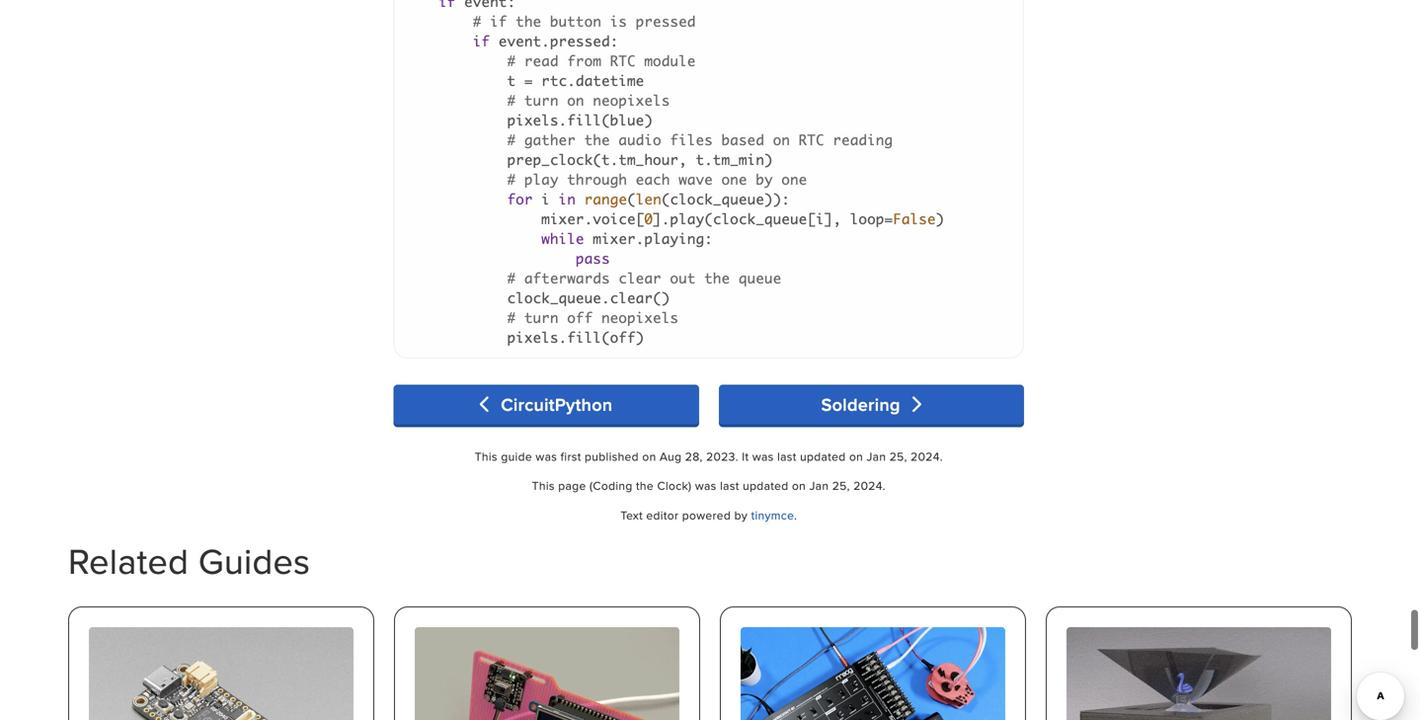 Task type: describe. For each thing, give the bounding box(es) containing it.
1 vertical spatial updated
[[743, 477, 789, 494]]

code element element
[[394, 0, 1025, 365]]

reading
[[833, 132, 893, 149]]

len
[[636, 191, 662, 208]]

play
[[525, 171, 559, 188]]

on down soldering
[[850, 448, 864, 465]]

prep_clock(t.tm_hour,
[[507, 151, 688, 169]]

each
[[636, 171, 670, 188]]

# inside pass # afterwards clear out the queue clock_queue.clear()
[[507, 270, 516, 287]]

audio
[[619, 132, 662, 149]]

the inside # gather the audio files based on rtc reading prep_clock(t.tm_hour, t.tm_min)
[[585, 132, 610, 149]]

text
[[621, 507, 643, 523]]

on inside the # turn on neopixels pixels.fill(blue)
[[567, 92, 585, 109]]

clock)
[[658, 477, 692, 494]]

page content region
[[394, 0, 1025, 536]]

].play(clock_queue[i],
[[653, 211, 842, 228]]

tinymce
[[751, 507, 794, 523]]

false
[[893, 211, 936, 228]]

(coding
[[590, 477, 633, 494]]

1 horizontal spatial updated
[[800, 448, 846, 465]]

module
[[645, 52, 696, 70]]

in
[[559, 191, 576, 208]]

# play through each wave one by one for i in range ( len
[[507, 171, 808, 208]]

28,
[[686, 448, 703, 465]]

2 one from the left
[[782, 171, 808, 188]]

this guide was first published on aug 28, 2023. it was last updated on jan 25, 2024.
[[475, 448, 943, 465]]

for
[[507, 191, 533, 208]]

neopixels for pixels.fill(off)
[[602, 309, 679, 327]]

0 horizontal spatial jan
[[810, 477, 829, 494]]

the left clock)
[[636, 477, 654, 494]]

0 ].play(clock_queue[i], loop= false
[[645, 211, 936, 228]]

aug
[[660, 448, 682, 465]]

this page (coding the clock) was last updated on jan 25, 2024.
[[532, 477, 886, 494]]

rtc inside # gather the audio files based on rtc reading prep_clock(t.tm_hour, t.tm_min)
[[799, 132, 825, 149]]

soldering
[[822, 392, 906, 417]]

range
[[585, 191, 628, 208]]

pass
[[576, 250, 610, 267]]

# for # turn off neopixels pixels.fill(off)
[[507, 309, 516, 327]]

loop=
[[851, 211, 893, 228]]

button
[[550, 13, 602, 30]]

soldering link
[[719, 385, 1025, 424]]

out
[[670, 270, 696, 287]]

0 vertical spatial 25,
[[890, 448, 908, 465]]

is
[[610, 13, 628, 30]]

first
[[561, 448, 582, 465]]

pressed
[[636, 13, 696, 30]]

chevron right image
[[906, 396, 922, 413]]

event.pressed:
[[404, 33, 619, 70]]

t
[[507, 72, 516, 90]]

i
[[542, 191, 550, 208]]

it
[[742, 448, 749, 465]]

t.tm_min)
[[696, 151, 773, 169]]

based
[[722, 132, 765, 149]]

files
[[670, 132, 713, 149]]

(clock_queue)):
[[662, 191, 791, 208]]

# turn on neopixels pixels.fill(blue)
[[404, 92, 670, 149]]

# for # if the button is pressed if
[[473, 13, 482, 30]]



Task type: vqa. For each thing, say whether or not it's contained in the screenshot.
Qualia
no



Task type: locate. For each thing, give the bounding box(es) containing it.
0 vertical spatial by
[[756, 171, 773, 188]]

turn inside # turn off neopixels pixels.fill(off)
[[525, 309, 559, 327]]

the inside pass # afterwards clear out the queue clock_queue.clear()
[[705, 270, 730, 287]]

# for # turn on neopixels pixels.fill(blue)
[[507, 92, 516, 109]]

on up . at the bottom right of the page
[[792, 477, 806, 494]]

0 vertical spatial neopixels
[[593, 92, 670, 109]]

1 horizontal spatial this
[[532, 477, 555, 494]]

was
[[536, 448, 557, 465], [753, 448, 774, 465], [695, 477, 717, 494]]

# inside # gather the audio files based on rtc reading prep_clock(t.tm_hour, t.tm_min)
[[507, 132, 516, 149]]

updated
[[800, 448, 846, 465], [743, 477, 789, 494]]

# for # read from rtc module t = rtc.datetime
[[507, 52, 516, 70]]

this left guide
[[475, 448, 498, 465]]

the
[[516, 13, 542, 30], [585, 132, 610, 149], [705, 270, 730, 287], [636, 477, 654, 494]]

was up powered at the bottom of the page
[[695, 477, 717, 494]]

# inside # play through each wave one by one for i in range ( len
[[507, 171, 516, 188]]

tinymce link
[[751, 507, 794, 523]]

2 turn from the top
[[525, 309, 559, 327]]

2023.
[[707, 448, 739, 465]]

last right it on the right bottom of the page
[[778, 448, 797, 465]]

related
[[68, 535, 189, 586]]

clear
[[619, 270, 662, 287]]

# turn off neopixels pixels.fill(off)
[[404, 309, 679, 346]]

# left gather
[[507, 132, 516, 149]]

1 vertical spatial turn
[[525, 309, 559, 327]]

# down mixer.playing:
[[507, 270, 516, 287]]

0 horizontal spatial one
[[722, 171, 748, 188]]

0 vertical spatial if
[[490, 13, 507, 30]]

0 vertical spatial turn
[[525, 92, 559, 109]]

1 horizontal spatial jan
[[867, 448, 887, 465]]

was right it on the right bottom of the page
[[753, 448, 774, 465]]

guides
[[198, 535, 311, 586]]

on right based
[[773, 132, 790, 149]]

the inside # if the button is pressed if
[[516, 13, 542, 30]]

0 horizontal spatial by
[[735, 507, 748, 523]]

the up "event.pressed:"
[[516, 13, 542, 30]]

if up "# read from rtc module t = rtc.datetime"
[[473, 33, 490, 50]]

1 vertical spatial jan
[[810, 477, 829, 494]]

0 horizontal spatial this
[[475, 448, 498, 465]]

0 vertical spatial last
[[778, 448, 797, 465]]

editor
[[647, 507, 679, 523]]

# inside # turn off neopixels pixels.fill(off)
[[507, 309, 516, 327]]

#
[[473, 13, 482, 30], [507, 52, 516, 70], [507, 92, 516, 109], [507, 132, 516, 149], [507, 171, 516, 188], [507, 270, 516, 287], [507, 309, 516, 327]]

1 vertical spatial if
[[473, 33, 490, 50]]

this for this page (coding the clock) was last updated on jan 25, 2024.
[[532, 477, 555, 494]]

25, down soldering
[[833, 477, 850, 494]]

1 horizontal spatial one
[[782, 171, 808, 188]]

# for # gather the audio files based on rtc reading prep_clock(t.tm_hour, t.tm_min)
[[507, 132, 516, 149]]

updated up 'tinymce'
[[743, 477, 789, 494]]

neopixels for pixels.fill(blue)
[[593, 92, 670, 109]]

pixels.fill(off)
[[507, 329, 645, 346]]

# read from rtc module t = rtc.datetime
[[404, 52, 696, 109]]

# down t
[[507, 92, 516, 109]]

guide
[[501, 448, 533, 465]]

on up pixels.fill(blue)
[[567, 92, 585, 109]]

25,
[[890, 448, 908, 465], [833, 477, 850, 494]]

# for # play through each wave one by one for i in range ( len
[[507, 171, 516, 188]]

1 vertical spatial 25,
[[833, 477, 850, 494]]

page
[[559, 477, 586, 494]]

wave
[[679, 171, 713, 188]]

clock_queue.clear()
[[507, 290, 670, 307]]

0 vertical spatial rtc
[[610, 52, 636, 70]]

0 vertical spatial this
[[475, 448, 498, 465]]

on
[[567, 92, 585, 109], [773, 132, 790, 149], [643, 448, 657, 465], [850, 448, 864, 465], [792, 477, 806, 494]]

turn left off
[[525, 309, 559, 327]]

queue
[[739, 270, 782, 287]]

1 turn from the top
[[525, 92, 559, 109]]

(clock_queue)): mixer.voice[
[[404, 191, 791, 228]]

if up "event.pressed:"
[[490, 13, 507, 30]]

related guides
[[68, 535, 311, 586]]

neopixels
[[593, 92, 670, 109], [602, 309, 679, 327]]

last
[[778, 448, 797, 465], [720, 477, 740, 494]]

gather
[[525, 132, 576, 149]]

by
[[756, 171, 773, 188], [735, 507, 748, 523]]

0 horizontal spatial last
[[720, 477, 740, 494]]

circuitpython link
[[394, 385, 699, 424]]

on left aug at the left of the page
[[643, 448, 657, 465]]

0 horizontal spatial updated
[[743, 477, 789, 494]]

pass # afterwards clear out the queue clock_queue.clear()
[[404, 250, 782, 327]]

pixels.fill(blue)
[[507, 112, 653, 129]]

1 horizontal spatial 25,
[[890, 448, 908, 465]]

neopixels inside # turn off neopixels pixels.fill(off)
[[602, 309, 679, 327]]

last down 2023.
[[720, 477, 740, 494]]

0
[[645, 211, 653, 228]]

rtc left reading
[[799, 132, 825, 149]]

rtc up rtc.datetime
[[610, 52, 636, 70]]

from
[[567, 52, 602, 70]]

mixer.voice[
[[542, 211, 645, 228]]

0 horizontal spatial rtc
[[610, 52, 636, 70]]

rtc inside "# read from rtc module t = rtc.datetime"
[[610, 52, 636, 70]]

circuitpython
[[496, 392, 613, 417]]

chevron left image
[[480, 396, 496, 413]]

0 vertical spatial 2024.
[[911, 448, 943, 465]]

updated down soldering
[[800, 448, 846, 465]]

jan down soldering
[[810, 477, 829, 494]]

0 horizontal spatial 25,
[[833, 477, 850, 494]]

one
[[722, 171, 748, 188], [782, 171, 808, 188]]

read
[[525, 52, 559, 70]]

0 horizontal spatial 2024.
[[854, 477, 886, 494]]

# up t
[[507, 52, 516, 70]]

was left first
[[536, 448, 557, 465]]

2024.
[[911, 448, 943, 465], [854, 477, 886, 494]]

.
[[794, 507, 798, 523]]

# gather the audio files based on rtc reading prep_clock(t.tm_hour, t.tm_min)
[[404, 132, 893, 188]]

neopixels up audio
[[593, 92, 670, 109]]

rtc.datetime
[[542, 72, 645, 90]]

25, down "chevron right" image
[[890, 448, 908, 465]]

# inside the # turn on neopixels pixels.fill(blue)
[[507, 92, 516, 109]]

one up 0 ].play(clock_queue[i], loop= false
[[782, 171, 808, 188]]

# inside # if the button is pressed if
[[473, 13, 482, 30]]

1 horizontal spatial last
[[778, 448, 797, 465]]

afterwards
[[525, 270, 610, 287]]

=
[[525, 72, 533, 90]]

the right out
[[705, 270, 730, 287]]

0 horizontal spatial was
[[536, 448, 557, 465]]

1 one from the left
[[722, 171, 748, 188]]

if
[[490, 13, 507, 30], [473, 33, 490, 50]]

text editor powered by tinymce .
[[621, 507, 798, 523]]

turn for on
[[525, 92, 559, 109]]

turn inside the # turn on neopixels pixels.fill(blue)
[[525, 92, 559, 109]]

published
[[585, 448, 639, 465]]

1 vertical spatial rtc
[[799, 132, 825, 149]]

turn down =
[[525, 92, 559, 109]]

1 vertical spatial 2024.
[[854, 477, 886, 494]]

2024. down soldering link at the bottom of the page
[[854, 477, 886, 494]]

this
[[475, 448, 498, 465], [532, 477, 555, 494]]

# inside "# read from rtc module t = rtc.datetime"
[[507, 52, 516, 70]]

)
[[404, 211, 945, 248]]

this for this guide was first published on aug 28, 2023. it was last updated on jan 25, 2024.
[[475, 448, 498, 465]]

powered
[[682, 507, 731, 523]]

1 vertical spatial by
[[735, 507, 748, 523]]

the up prep_clock(t.tm_hour,
[[585, 132, 610, 149]]

# if the button is pressed if
[[473, 13, 696, 50]]

1 horizontal spatial 2024.
[[911, 448, 943, 465]]

on inside # gather the audio files based on rtc reading prep_clock(t.tm_hour, t.tm_min)
[[773, 132, 790, 149]]

1 horizontal spatial by
[[756, 171, 773, 188]]

(
[[628, 191, 636, 208]]

jan down soldering link at the bottom of the page
[[867, 448, 887, 465]]

turn
[[525, 92, 559, 109], [525, 309, 559, 327]]

by inside # play through each wave one by one for i in range ( len
[[756, 171, 773, 188]]

# up "event.pressed:"
[[473, 13, 482, 30]]

neopixels down clear
[[602, 309, 679, 327]]

one down t.tm_min)
[[722, 171, 748, 188]]

by left 'tinymce' link
[[735, 507, 748, 523]]

while
[[542, 230, 585, 248]]

1 vertical spatial neopixels
[[602, 309, 679, 327]]

2 horizontal spatial was
[[753, 448, 774, 465]]

off
[[567, 309, 593, 327]]

1 horizontal spatial was
[[695, 477, 717, 494]]

turn for off
[[525, 309, 559, 327]]

by down t.tm_min)
[[756, 171, 773, 188]]

1 vertical spatial this
[[532, 477, 555, 494]]

rtc
[[610, 52, 636, 70], [799, 132, 825, 149]]

neopixels inside the # turn on neopixels pixels.fill(blue)
[[593, 92, 670, 109]]

1 vertical spatial last
[[720, 477, 740, 494]]

# up pixels.fill(off)
[[507, 309, 516, 327]]

this left page at the bottom left
[[532, 477, 555, 494]]

0 vertical spatial jan
[[867, 448, 887, 465]]

0 vertical spatial updated
[[800, 448, 846, 465]]

1 horizontal spatial rtc
[[799, 132, 825, 149]]

2024. down "chevron right" image
[[911, 448, 943, 465]]

mixer.playing:
[[404, 230, 713, 267]]

through
[[567, 171, 628, 188]]

jan
[[867, 448, 887, 465], [810, 477, 829, 494]]

# up for
[[507, 171, 516, 188]]



